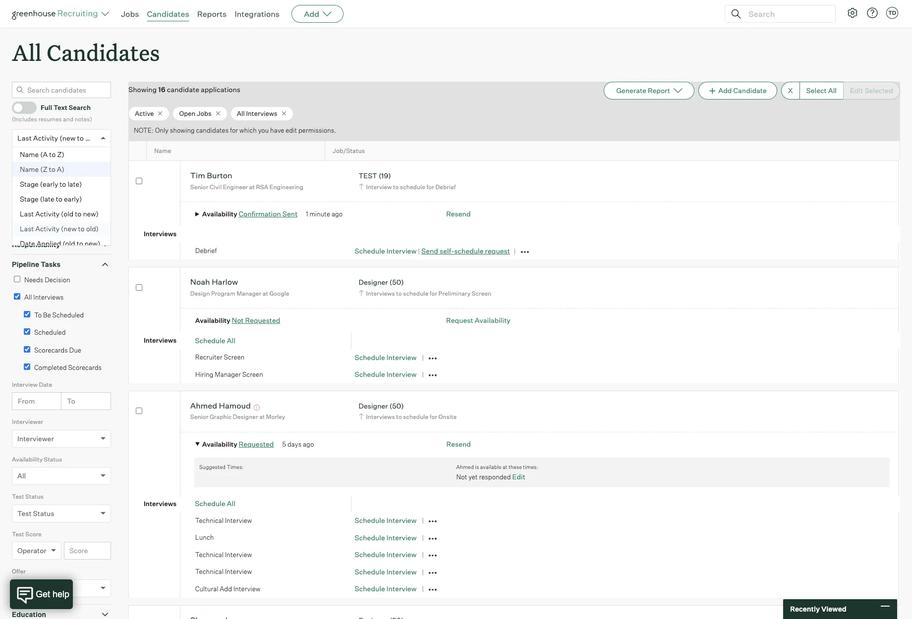 Task type: describe. For each thing, give the bounding box(es) containing it.
2 vertical spatial status
[[33, 510, 54, 518]]

(50) for not requested
[[390, 278, 404, 287]]

0 horizontal spatial all interviews
[[24, 294, 64, 302]]

(old for activity
[[61, 210, 74, 218]]

test status element
[[12, 492, 111, 530]]

design
[[190, 290, 210, 297]]

x link
[[781, 82, 800, 100]]

1 vertical spatial last activity (new to old) option
[[12, 221, 111, 236]]

all up note: only showing candidates for which you have edit permissions.
[[237, 109, 245, 117]]

stage (early to late)
[[20, 180, 82, 188]]

engineer
[[223, 183, 248, 191]]

burton
[[207, 171, 232, 181]]

technical interview for 6th the "schedule interview" link
[[195, 551, 252, 559]]

designer for resend
[[359, 402, 388, 411]]

details
[[35, 200, 59, 209]]

greenhouse recruiting image
[[12, 8, 101, 20]]

all down times:
[[227, 500, 235, 508]]

test for operator
[[12, 531, 24, 538]]

morley
[[266, 414, 285, 421]]

rsa
[[256, 183, 268, 191]]

to inside date applied (old to new) option
[[77, 239, 83, 248]]

(new for the bottom last activity (new to old) option
[[61, 224, 77, 233]]

noah
[[190, 277, 210, 287]]

not requested button
[[232, 317, 280, 325]]

0 horizontal spatial add
[[220, 586, 232, 593]]

schedule interview | send self-schedule request
[[355, 247, 510, 255]]

date applied (old to new)
[[20, 239, 100, 248]]

test for test status
[[12, 493, 24, 501]]

ahmed hamoud link
[[190, 401, 251, 413]]

2 vertical spatial last
[[20, 224, 34, 233]]

resend button for confirmation sent
[[446, 210, 471, 218]]

0 vertical spatial candidates
[[147, 9, 189, 19]]

yet
[[469, 474, 478, 482]]

to inside "stage (early to late)" option
[[60, 180, 66, 188]]

edit link
[[512, 473, 526, 482]]

schedule for technical interview
[[403, 414, 428, 421]]

designer (50) interviews to schedule for onsite
[[359, 402, 457, 421]]

ahmed for ahmed hamoud
[[190, 401, 217, 411]]

a)
[[57, 165, 64, 173]]

requested button
[[239, 440, 274, 449]]

for for debrief
[[427, 183, 434, 191]]

available
[[480, 464, 502, 471]]

at inside the tim burton senior civil engineer at rsa engineering
[[249, 183, 255, 191]]

pipeline tasks
[[12, 260, 61, 269]]

Scheduled checkbox
[[24, 329, 30, 335]]

1 horizontal spatial all interviews
[[237, 109, 277, 117]]

is
[[475, 464, 479, 471]]

add candidate
[[719, 86, 767, 95]]

0 vertical spatial test status
[[12, 493, 44, 501]]

send self-schedule request link
[[421, 247, 510, 255]]

showing
[[170, 127, 195, 135]]

Completed Scorecards checkbox
[[24, 364, 30, 370]]

offer
[[12, 568, 26, 576]]

(z
[[40, 165, 47, 173]]

stage (early to late) option
[[12, 177, 111, 192]]

completed
[[34, 364, 67, 372]]

availability down civil
[[202, 210, 237, 218]]

only
[[155, 127, 169, 135]]

activity for the topmost last activity (new to old) option
[[33, 134, 58, 142]]

0 horizontal spatial scorecards
[[34, 346, 68, 354]]

schedule for recruiter screen
[[403, 290, 428, 297]]

and
[[63, 116, 73, 123]]

note: only showing candidates for which you have edit permissions.
[[134, 127, 336, 135]]

add button
[[292, 5, 344, 23]]

which
[[239, 127, 257, 135]]

application type
[[12, 160, 69, 168]]

stage (late to early) option
[[12, 192, 111, 207]]

google
[[269, 290, 289, 297]]

interviews to schedule for preliminary screen link
[[357, 289, 494, 298]]

manager inside noah harlow design program manager at google
[[237, 290, 261, 297]]

8 schedule interview link from the top
[[355, 585, 417, 594]]

type
[[52, 160, 69, 168]]

2 schedule interview from the top
[[355, 371, 417, 379]]

hiring
[[195, 371, 213, 379]]

1 minute ago
[[306, 210, 343, 218]]

pipeline
[[12, 260, 39, 269]]

application
[[12, 160, 51, 168]]

at inside ahmed is available at these times: not yet responded edit
[[503, 464, 508, 471]]

confirmation sent
[[239, 210, 298, 218]]

all right select
[[828, 86, 837, 95]]

name (a to z) option
[[12, 147, 111, 162]]

generate
[[617, 86, 647, 95]]

resumes
[[38, 116, 62, 123]]

days
[[288, 441, 302, 449]]

add for add candidate
[[719, 86, 732, 95]]

minute
[[310, 210, 330, 218]]

send
[[421, 247, 438, 255]]

ago for requested
[[303, 441, 314, 449]]

0 vertical spatial requested
[[245, 317, 280, 325]]

1 vertical spatial test
[[17, 510, 32, 518]]

name for name
[[154, 147, 171, 155]]

availability up suggested times:
[[202, 441, 237, 449]]

suggested
[[199, 464, 226, 471]]

all candidates
[[12, 38, 160, 67]]

to inside name (z to a) option
[[49, 165, 55, 173]]

engineering
[[270, 183, 303, 191]]

candidates link
[[147, 9, 189, 19]]

noah harlow link
[[190, 277, 238, 289]]

be
[[43, 311, 51, 319]]

Score number field
[[64, 543, 111, 560]]

request
[[485, 247, 510, 255]]

candidate
[[734, 86, 767, 95]]

education
[[12, 611, 46, 619]]

technical for 6th the "schedule interview" link
[[195, 551, 224, 559]]

integrations link
[[235, 9, 280, 19]]

7 schedule interview link from the top
[[355, 568, 417, 577]]

senior graphic designer at morley
[[190, 414, 285, 421]]

late)
[[68, 180, 82, 188]]

designer for not requested
[[359, 278, 388, 287]]

select all
[[807, 86, 837, 95]]

technical interview for fifth the "schedule interview" link from the bottom of the page
[[195, 517, 252, 525]]

(early
[[40, 180, 58, 188]]

designer (50) interviews to schedule for preliminary screen
[[359, 278, 492, 297]]

responsibility
[[12, 240, 60, 249]]

6 schedule interview from the top
[[355, 568, 417, 577]]

operator
[[17, 547, 46, 555]]

availability status
[[12, 456, 62, 463]]

0 vertical spatial not
[[232, 317, 244, 325]]

last activity (old to new) option
[[12, 207, 111, 221]]

1 horizontal spatial scorecards
[[68, 364, 102, 372]]

availability down interviewer element at left
[[12, 456, 43, 463]]

All Interviews checkbox
[[14, 294, 20, 300]]

all inside availability status element
[[17, 472, 26, 481]]

you
[[258, 127, 269, 135]]

schedule all link for not requested
[[195, 337, 235, 345]]

candidate reports are now available! apply filters and select "view in app" element
[[604, 82, 695, 100]]

z)
[[57, 150, 64, 159]]

schedule for debrief
[[400, 183, 425, 191]]

last activity (new to old) for the topmost last activity (new to old) option
[[17, 134, 98, 142]]

confirmation
[[239, 210, 281, 218]]

activity for the bottom last activity (new to old) option
[[35, 224, 60, 233]]

schedule all for not requested
[[195, 337, 235, 345]]

not inside ahmed is available at these times: not yet responded edit
[[456, 474, 467, 482]]

resend for requested
[[447, 440, 471, 449]]

interviews inside "designer (50) interviews to schedule for onsite"
[[366, 414, 395, 421]]

7 schedule interview from the top
[[355, 585, 417, 594]]

tim burton link
[[190, 171, 232, 182]]

to inside name (a to z) option
[[49, 150, 56, 159]]

early)
[[64, 195, 82, 203]]

new) for last activity (old to new)
[[83, 210, 99, 218]]

name (z to a) option
[[12, 162, 111, 177]]

td button
[[885, 5, 900, 21]]

3 schedule interview link from the top
[[355, 371, 417, 379]]

ahmed hamoud has been in onsite for more than 21 days image
[[253, 405, 261, 411]]

1 vertical spatial screen
[[224, 354, 245, 362]]

ago for confirmation sent
[[332, 210, 343, 218]]

hamoud
[[219, 401, 251, 411]]

showing 16 candidate applications
[[128, 85, 241, 94]]

request availability button
[[446, 317, 511, 325]]

last inside 'option'
[[20, 210, 34, 218]]

sent
[[283, 210, 298, 218]]

all down greenhouse recruiting image
[[12, 38, 42, 67]]

interviewer element
[[12, 418, 111, 455]]

5 days ago
[[282, 441, 314, 449]]

cultural
[[195, 586, 218, 593]]

0 vertical spatial last
[[17, 134, 32, 142]]

resend for confirmation sent
[[446, 210, 471, 218]]



Task type: vqa. For each thing, say whether or not it's contained in the screenshot.


Task type: locate. For each thing, give the bounding box(es) containing it.
td button
[[887, 7, 898, 19]]

recently viewed
[[790, 606, 847, 614]]

tim
[[190, 171, 205, 181]]

times:
[[523, 464, 538, 471]]

0 vertical spatial manager
[[237, 290, 261, 297]]

availability down program
[[195, 317, 230, 325]]

1 technical from the top
[[195, 517, 224, 525]]

resend up send self-schedule request link
[[446, 210, 471, 218]]

(50) for resend
[[390, 402, 404, 411]]

designer inside "designer (50) interviews to schedule for onsite"
[[359, 402, 388, 411]]

availability inside availability not requested
[[195, 317, 230, 325]]

None checkbox
[[136, 178, 142, 184]]

1 vertical spatial schedule all link
[[195, 500, 235, 508]]

screen up ahmed hamoud has been in onsite for more than 21 days 'icon'
[[242, 371, 263, 379]]

0 vertical spatial last activity (new to old)
[[17, 134, 98, 142]]

schedule all up lunch
[[195, 500, 235, 508]]

jobs up profile at the left top of the page
[[12, 180, 28, 189]]

checkmark image
[[16, 104, 24, 111]]

requested down 'google'
[[245, 317, 280, 325]]

2 schedule all from the top
[[195, 500, 235, 508]]

last activity (new to old) down 'last activity (old to new)' 'option'
[[20, 224, 99, 233]]

all interviews
[[237, 109, 277, 117], [24, 294, 64, 302]]

all down offer
[[17, 584, 26, 593]]

1 horizontal spatial to
[[67, 397, 75, 406]]

select
[[807, 86, 827, 95]]

0 vertical spatial (old
[[61, 210, 74, 218]]

availability status element
[[12, 455, 111, 492]]

not left yet
[[456, 474, 467, 482]]

x
[[788, 86, 793, 95]]

to inside test (19) interview to schedule for debrief
[[393, 183, 399, 191]]

0 vertical spatial (new
[[60, 134, 76, 142]]

availability right request on the bottom of the page
[[475, 317, 511, 325]]

scheduled
[[52, 311, 84, 319], [34, 329, 66, 337]]

name
[[154, 147, 171, 155], [20, 150, 39, 159], [20, 165, 39, 173]]

to down completed scorecards
[[67, 397, 75, 406]]

ago right days
[[303, 441, 314, 449]]

to left be
[[34, 311, 42, 319]]

0 vertical spatial to
[[34, 311, 42, 319]]

2 stage from the top
[[20, 195, 39, 203]]

schedule all link up recruiter screen
[[195, 337, 235, 345]]

all up recruiter screen
[[227, 337, 235, 345]]

None checkbox
[[136, 285, 142, 291], [136, 408, 142, 415], [136, 285, 142, 291], [136, 408, 142, 415]]

1 vertical spatial last activity (new to old)
[[20, 224, 99, 233]]

2 technical interview from the top
[[195, 551, 252, 559]]

(new inside option
[[61, 224, 77, 233]]

name down 'only' in the left of the page
[[154, 147, 171, 155]]

interview inside test (19) interview to schedule for debrief
[[366, 183, 392, 191]]

1 vertical spatial technical
[[195, 551, 224, 559]]

Scorecards Due checkbox
[[24, 346, 30, 353]]

1 horizontal spatial add
[[304, 9, 319, 19]]

stage left (late
[[20, 195, 39, 203]]

5
[[282, 441, 286, 449]]

1 vertical spatial to
[[67, 397, 75, 406]]

ago
[[332, 210, 343, 218], [303, 441, 314, 449]]

1 senior from the top
[[190, 183, 208, 191]]

to
[[34, 311, 42, 319], [67, 397, 75, 406]]

schedule all up recruiter screen
[[195, 337, 235, 345]]

1 horizontal spatial date
[[39, 381, 52, 389]]

have
[[270, 127, 284, 135]]

old) for the bottom last activity (new to old) option
[[86, 224, 99, 233]]

0 vertical spatial scorecards
[[34, 346, 68, 354]]

hiring manager screen
[[195, 371, 263, 379]]

1 vertical spatial candidates
[[47, 38, 160, 67]]

to inside "designer (50) interviews to schedule for onsite"
[[396, 414, 402, 421]]

generate report
[[617, 86, 670, 95]]

all down the "availability status"
[[17, 472, 26, 481]]

|
[[418, 247, 420, 255]]

status up score
[[33, 510, 54, 518]]

new) down 'last activity (old to new)' 'option'
[[85, 239, 100, 248]]

stage for stage (early to late)
[[20, 180, 39, 188]]

(old for applied
[[63, 239, 75, 248]]

0 vertical spatial schedule all link
[[195, 337, 235, 345]]

0 vertical spatial all interviews
[[237, 109, 277, 117]]

1 vertical spatial status
[[25, 493, 44, 501]]

configure image
[[847, 7, 859, 19]]

for inside test (19) interview to schedule for debrief
[[427, 183, 434, 191]]

(19)
[[379, 172, 391, 180]]

for inside designer (50) interviews to schedule for preliminary screen
[[430, 290, 437, 297]]

ago right the minute
[[332, 210, 343, 218]]

0 vertical spatial status
[[44, 456, 62, 463]]

status down availability status element
[[25, 493, 44, 501]]

senior left graphic
[[190, 414, 208, 421]]

last
[[17, 134, 32, 142], [20, 210, 34, 218], [20, 224, 34, 233]]

1 vertical spatial (new
[[61, 224, 77, 233]]

0 vertical spatial stage
[[20, 180, 39, 188]]

1 vertical spatial stage
[[20, 195, 39, 203]]

last activity (new to old) inside last activity (new to old) option
[[20, 224, 99, 233]]

new) for date applied (old to new)
[[85, 239, 100, 248]]

None field
[[12, 130, 22, 147]]

1 horizontal spatial debrief
[[436, 183, 456, 191]]

2 schedule all link from the top
[[195, 500, 235, 508]]

resend down onsite
[[447, 440, 471, 449]]

old) down notes)
[[85, 134, 98, 142]]

manager
[[237, 290, 261, 297], [215, 371, 241, 379]]

add for add
[[304, 9, 319, 19]]

interviews to schedule for onsite link
[[357, 413, 459, 422]]

status
[[44, 456, 62, 463], [25, 493, 44, 501], [33, 510, 54, 518]]

date down source
[[20, 239, 35, 248]]

test
[[12, 493, 24, 501], [17, 510, 32, 518], [12, 531, 24, 538]]

(50) up interviews to schedule for preliminary screen link at the top of the page
[[390, 278, 404, 287]]

1 vertical spatial last
[[20, 210, 34, 218]]

0 vertical spatial interviewer
[[12, 419, 43, 426]]

all interviews up be
[[24, 294, 64, 302]]

1 vertical spatial ago
[[303, 441, 314, 449]]

0 vertical spatial last activity (new to old) option
[[17, 134, 98, 142]]

0 vertical spatial (50)
[[390, 278, 404, 287]]

schedule inside test (19) interview to schedule for debrief
[[400, 183, 425, 191]]

manager right program
[[237, 290, 261, 297]]

1 vertical spatial manager
[[215, 371, 241, 379]]

senior down 'tim'
[[190, 183, 208, 191]]

activity up applied
[[35, 224, 60, 233]]

jobs right the open
[[197, 109, 212, 117]]

1 vertical spatial schedule all
[[195, 500, 235, 508]]

Search text field
[[746, 7, 827, 21]]

(old down stage (late to early) option
[[61, 210, 74, 218]]

date inside option
[[20, 239, 35, 248]]

job/status
[[333, 147, 365, 155]]

1 vertical spatial all interviews
[[24, 294, 64, 302]]

last activity (new to old) option
[[17, 134, 98, 142], [12, 221, 111, 236]]

open jobs
[[179, 109, 212, 117]]

name up application at the left of the page
[[20, 150, 39, 159]]

2 vertical spatial designer
[[233, 414, 258, 421]]

last down (includes
[[17, 134, 32, 142]]

4 schedule interview from the top
[[355, 534, 417, 542]]

for
[[230, 127, 238, 135], [427, 183, 434, 191], [430, 290, 437, 297], [430, 414, 437, 421]]

technical interview
[[195, 517, 252, 525], [195, 551, 252, 559], [195, 568, 252, 576]]

activity for 'last activity (old to new)' 'option'
[[35, 210, 60, 218]]

resend button
[[446, 210, 471, 218], [447, 440, 471, 449]]

2 vertical spatial technical interview
[[195, 568, 252, 576]]

scheduled right be
[[52, 311, 84, 319]]

1 vertical spatial resend
[[447, 440, 471, 449]]

senior inside the tim burton senior civil engineer at rsa engineering
[[190, 183, 208, 191]]

0 vertical spatial test
[[12, 493, 24, 501]]

applied
[[37, 239, 61, 248]]

1 schedule interview link from the top
[[355, 247, 417, 255]]

recruiter screen
[[195, 354, 245, 362]]

jobs link
[[121, 9, 139, 19]]

activity inside option
[[35, 224, 60, 233]]

16
[[158, 85, 165, 94]]

resend button down onsite
[[447, 440, 471, 449]]

2 technical from the top
[[195, 551, 224, 559]]

5 schedule interview link from the top
[[355, 534, 417, 542]]

(50) inside "designer (50) interviews to schedule for onsite"
[[390, 402, 404, 411]]

for for technical interview
[[430, 414, 437, 421]]

1 stage from the top
[[20, 180, 39, 188]]

interviews
[[246, 109, 277, 117], [144, 230, 177, 238], [366, 290, 395, 297], [33, 294, 64, 302], [144, 337, 177, 345], [366, 414, 395, 421], [144, 500, 177, 508]]

0 horizontal spatial debrief
[[195, 247, 217, 255]]

Search candidates field
[[12, 82, 111, 98]]

3 schedule interview from the top
[[355, 517, 417, 525]]

technical up lunch
[[195, 517, 224, 525]]

permissions.
[[298, 127, 336, 135]]

debrief inside test (19) interview to schedule for debrief
[[436, 183, 456, 191]]

1 vertical spatial (50)
[[390, 402, 404, 411]]

schedule all for resend
[[195, 500, 235, 508]]

interview to schedule for debrief link
[[357, 182, 458, 192]]

activity inside 'option'
[[35, 210, 60, 218]]

0 vertical spatial scheduled
[[52, 311, 84, 319]]

6 schedule interview link from the top
[[355, 551, 417, 560]]

interviewer down from
[[12, 419, 43, 426]]

2 vertical spatial technical
[[195, 568, 224, 576]]

for inside "designer (50) interviews to schedule for onsite"
[[430, 414, 437, 421]]

old) for the topmost last activity (new to old) option
[[85, 134, 98, 142]]

new)
[[83, 210, 99, 218], [85, 239, 100, 248]]

schedule all link for resend
[[195, 500, 235, 508]]

offer element
[[12, 567, 111, 605]]

old) down 'last activity (old to new)' 'option'
[[86, 224, 99, 233]]

1 vertical spatial interviewer
[[17, 435, 54, 443]]

designer
[[359, 278, 388, 287], [359, 402, 388, 411], [233, 414, 258, 421]]

(50) up interviews to schedule for onsite link
[[390, 402, 404, 411]]

lunch
[[195, 534, 214, 542]]

1 horizontal spatial not
[[456, 474, 467, 482]]

0 vertical spatial technical interview
[[195, 517, 252, 525]]

name (z to a)
[[20, 165, 64, 173]]

at left rsa at the top left of page
[[249, 183, 255, 191]]

0 horizontal spatial not
[[232, 317, 244, 325]]

senior
[[190, 183, 208, 191], [190, 414, 208, 421]]

1 resend from the top
[[446, 210, 471, 218]]

ahmed is available at these times: not yet responded edit
[[456, 464, 538, 482]]

0 vertical spatial technical
[[195, 517, 224, 525]]

generate report button
[[604, 82, 695, 100]]

1 vertical spatial senior
[[190, 414, 208, 421]]

1 vertical spatial scorecards
[[68, 364, 102, 372]]

schedule inside "designer (50) interviews to schedule for onsite"
[[403, 414, 428, 421]]

status for test status
[[25, 493, 44, 501]]

test status up test score
[[12, 493, 44, 501]]

for for recruiter screen
[[430, 290, 437, 297]]

0 horizontal spatial date
[[20, 239, 35, 248]]

to for to
[[67, 397, 75, 406]]

1 vertical spatial (old
[[63, 239, 75, 248]]

at left these
[[503, 464, 508, 471]]

date applied (old to new) option
[[12, 236, 111, 251]]

status inside availability status element
[[44, 456, 62, 463]]

(old right applied
[[63, 239, 75, 248]]

1 resend button from the top
[[446, 210, 471, 218]]

0 vertical spatial senior
[[190, 183, 208, 191]]

schedule
[[400, 183, 425, 191], [454, 247, 484, 255], [403, 290, 428, 297], [403, 414, 428, 421]]

at down ahmed hamoud has been in onsite for more than 21 days 'icon'
[[259, 414, 265, 421]]

resend button up send self-schedule request link
[[446, 210, 471, 218]]

test status up score
[[17, 510, 54, 518]]

(new up name (a to z) option
[[60, 134, 76, 142]]

to inside stage (late to early) option
[[56, 195, 62, 203]]

last activity (new to old) up z)
[[17, 134, 98, 142]]

2 vertical spatial screen
[[242, 371, 263, 379]]

request
[[446, 317, 473, 325]]

1 vertical spatial scheduled
[[34, 329, 66, 337]]

scorecards up completed
[[34, 346, 68, 354]]

test (19) interview to schedule for debrief
[[359, 172, 456, 191]]

status down interviewer element at left
[[44, 456, 62, 463]]

0 horizontal spatial ago
[[303, 441, 314, 449]]

technical interview for 7th the "schedule interview" link from the top of the page
[[195, 568, 252, 576]]

scorecards down due
[[68, 364, 102, 372]]

1 schedule all link from the top
[[195, 337, 235, 345]]

0 horizontal spatial ahmed
[[190, 401, 217, 411]]

5 schedule interview from the top
[[355, 551, 417, 560]]

2 resend button from the top
[[447, 440, 471, 449]]

interviews inside designer (50) interviews to schedule for preliminary screen
[[366, 290, 395, 297]]

last activity (new to old) for the bottom last activity (new to old) option
[[20, 224, 99, 233]]

notes)
[[75, 116, 92, 123]]

name left (z
[[20, 165, 39, 173]]

suggested times:
[[199, 464, 244, 471]]

requested
[[245, 317, 280, 325], [239, 440, 274, 449]]

at
[[249, 183, 255, 191], [263, 290, 268, 297], [259, 414, 265, 421], [503, 464, 508, 471]]

(old inside option
[[63, 239, 75, 248]]

list box
[[12, 147, 111, 251]]

all interviews up you
[[237, 109, 277, 117]]

2 vertical spatial test
[[12, 531, 24, 538]]

last activity (new to old) option up date applied (old to new)
[[12, 221, 111, 236]]

1 horizontal spatial ago
[[332, 210, 343, 218]]

date
[[20, 239, 35, 248], [39, 381, 52, 389]]

scorecards
[[34, 346, 68, 354], [68, 364, 102, 372]]

2 vertical spatial activity
[[35, 224, 60, 233]]

stage down name (z to a)
[[20, 180, 39, 188]]

requested left 5
[[239, 440, 274, 449]]

activity up (a
[[33, 134, 58, 142]]

2 vertical spatial add
[[220, 586, 232, 593]]

2 senior from the top
[[190, 414, 208, 421]]

2 horizontal spatial add
[[719, 86, 732, 95]]

1 vertical spatial not
[[456, 474, 467, 482]]

(new for the topmost last activity (new to old) option
[[60, 134, 76, 142]]

source
[[12, 220, 36, 229]]

to be scheduled
[[34, 311, 84, 319]]

td
[[889, 9, 897, 16]]

1 vertical spatial jobs
[[197, 109, 212, 117]]

schedule all link
[[195, 337, 235, 345], [195, 500, 235, 508]]

schedule inside designer (50) interviews to schedule for preliminary screen
[[403, 290, 428, 297]]

3 technical interview from the top
[[195, 568, 252, 576]]

3 technical from the top
[[195, 568, 224, 576]]

0 vertical spatial date
[[20, 239, 35, 248]]

2 resend from the top
[[447, 440, 471, 449]]

1 vertical spatial new)
[[85, 239, 100, 248]]

1 vertical spatial date
[[39, 381, 52, 389]]

2 horizontal spatial jobs
[[197, 109, 212, 117]]

Needs Decision checkbox
[[14, 276, 20, 282]]

self-
[[440, 247, 454, 255]]

1 vertical spatial ahmed
[[456, 464, 474, 471]]

stage (late to early)
[[20, 195, 82, 203]]

1 vertical spatial technical interview
[[195, 551, 252, 559]]

2 schedule interview link from the top
[[355, 354, 417, 362]]

not down program
[[232, 317, 244, 325]]

reports link
[[197, 9, 227, 19]]

select all link
[[800, 82, 843, 100]]

screen up hiring manager screen
[[224, 354, 245, 362]]

candidates down jobs link
[[47, 38, 160, 67]]

0 vertical spatial screen
[[472, 290, 492, 297]]

(a
[[40, 150, 48, 159]]

add inside popup button
[[304, 9, 319, 19]]

program
[[211, 290, 235, 297]]

schedule all link up lunch
[[195, 500, 235, 508]]

these
[[509, 464, 522, 471]]

designer inside designer (50) interviews to schedule for preliminary screen
[[359, 278, 388, 287]]

1 (50) from the top
[[390, 278, 404, 287]]

technical for fifth the "schedule interview" link from the bottom of the page
[[195, 517, 224, 525]]

full text search (includes resumes and notes)
[[12, 104, 92, 123]]

ahmed for ahmed is available at these times: not yet responded edit
[[456, 464, 474, 471]]

decision
[[45, 276, 70, 284]]

name (a to z)
[[20, 150, 64, 159]]

last down profile at the left top of the page
[[20, 210, 34, 218]]

name for name (a to z)
[[20, 150, 39, 159]]

debrief
[[436, 183, 456, 191], [195, 247, 217, 255]]

new) down stage (late to early) option
[[83, 210, 99, 218]]

last up responsibility
[[20, 224, 34, 233]]

resend button for requested
[[447, 440, 471, 449]]

to for to be scheduled
[[34, 311, 42, 319]]

0 vertical spatial ago
[[332, 210, 343, 218]]

2 vertical spatial jobs
[[12, 180, 28, 189]]

to inside 'last activity (old to new)' 'option'
[[75, 210, 82, 218]]

0 vertical spatial ahmed
[[190, 401, 217, 411]]

0 vertical spatial debrief
[[436, 183, 456, 191]]

0 vertical spatial jobs
[[121, 9, 139, 19]]

search
[[69, 104, 91, 112]]

1 vertical spatial test status
[[17, 510, 54, 518]]

test
[[359, 172, 377, 180]]

0 vertical spatial new)
[[83, 210, 99, 218]]

manager down recruiter screen
[[215, 371, 241, 379]]

recently
[[790, 606, 820, 614]]

new) inside 'option'
[[83, 210, 99, 218]]

all inside "offer" element
[[17, 584, 26, 593]]

scheduled down be
[[34, 329, 66, 337]]

1 schedule all from the top
[[195, 337, 235, 345]]

to inside designer (50) interviews to schedule for preliminary screen
[[396, 290, 402, 297]]

name for name (z to a)
[[20, 165, 39, 173]]

1 horizontal spatial jobs
[[121, 9, 139, 19]]

(new
[[60, 134, 76, 142], [61, 224, 77, 233]]

technical for 7th the "schedule interview" link from the top of the page
[[195, 568, 224, 576]]

(new down 'last activity (old to new)' 'option'
[[61, 224, 77, 233]]

at left 'google'
[[263, 290, 268, 297]]

0 vertical spatial resend
[[446, 210, 471, 218]]

ahmed left 'is'
[[456, 464, 474, 471]]

technical down lunch
[[195, 551, 224, 559]]

2 (50) from the top
[[390, 402, 404, 411]]

interviewer up the "availability status"
[[17, 435, 54, 443]]

0 vertical spatial activity
[[33, 134, 58, 142]]

1 vertical spatial activity
[[35, 210, 60, 218]]

interviewer
[[12, 419, 43, 426], [17, 435, 54, 443]]

screen right preliminary
[[472, 290, 492, 297]]

list box containing name (a to z)
[[12, 147, 111, 251]]

0 horizontal spatial jobs
[[12, 180, 28, 189]]

all right all interviews option
[[24, 294, 32, 302]]

resend
[[446, 210, 471, 218], [447, 440, 471, 449]]

(50) inside designer (50) interviews to schedule for preliminary screen
[[390, 278, 404, 287]]

test status
[[12, 493, 44, 501], [17, 510, 54, 518]]

0 vertical spatial designer
[[359, 278, 388, 287]]

(old inside 'option'
[[61, 210, 74, 218]]

new) inside option
[[85, 239, 100, 248]]

0 vertical spatial resend button
[[446, 210, 471, 218]]

confirmation sent button
[[239, 210, 298, 218]]

1 vertical spatial debrief
[[195, 247, 217, 255]]

To Be Scheduled checkbox
[[24, 311, 30, 318]]

1 vertical spatial requested
[[239, 440, 274, 449]]

date down completed
[[39, 381, 52, 389]]

technical interview up lunch
[[195, 517, 252, 525]]

1 horizontal spatial ahmed
[[456, 464, 474, 471]]

interview
[[366, 183, 392, 191], [387, 247, 417, 255], [387, 354, 417, 362], [387, 371, 417, 379], [12, 381, 38, 389], [387, 517, 417, 525], [225, 517, 252, 525], [387, 534, 417, 542], [387, 551, 417, 560], [225, 551, 252, 559], [387, 568, 417, 577], [225, 568, 252, 576], [387, 585, 417, 594], [234, 586, 261, 593]]

status for all
[[44, 456, 62, 463]]

screen inside designer (50) interviews to schedule for preliminary screen
[[472, 290, 492, 297]]

candidate
[[167, 85, 199, 94]]

technical interview down lunch
[[195, 551, 252, 559]]

0 horizontal spatial to
[[34, 311, 42, 319]]

noah harlow design program manager at google
[[190, 277, 289, 297]]

technical interview up cultural add interview
[[195, 568, 252, 576]]

1 vertical spatial designer
[[359, 402, 388, 411]]

stage for stage (late to early)
[[20, 195, 39, 203]]

1 schedule interview from the top
[[355, 354, 417, 362]]

note:
[[134, 127, 154, 135]]

4 schedule interview link from the top
[[355, 517, 417, 525]]

tim burton senior civil engineer at rsa engineering
[[190, 171, 303, 191]]

1 vertical spatial old)
[[86, 224, 99, 233]]

activity down details
[[35, 210, 60, 218]]

ahmed inside ahmed is available at these times: not yet responded edit
[[456, 464, 474, 471]]

1 technical interview from the top
[[195, 517, 252, 525]]

0 vertical spatial schedule all
[[195, 337, 235, 345]]

jobs left candidates link
[[121, 9, 139, 19]]

candidates right jobs link
[[147, 9, 189, 19]]

ahmed up graphic
[[190, 401, 217, 411]]

last activity (new to old) option up z)
[[17, 134, 98, 142]]

technical up the cultural
[[195, 568, 224, 576]]

old) inside option
[[86, 224, 99, 233]]

report
[[648, 86, 670, 95]]

at inside noah harlow design program manager at google
[[263, 290, 268, 297]]



